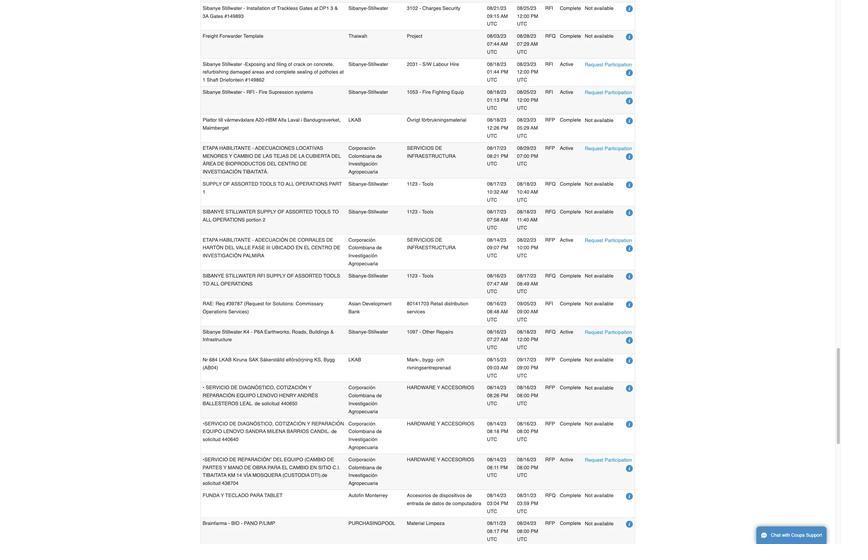 Task type: locate. For each thing, give the bounding box(es) containing it.
08/14/23 for 08:11
[[487, 457, 507, 463]]

agropecuaria for etapa habilitante - adecuaciones locativas menores y cambio de las tejas de la cubierta del área de bioproductos del centro de investigación tibaitatá.
[[349, 169, 378, 175]]

08/16/23 inside 08/16/23 07:47 am utc
[[487, 273, 507, 279]]

1 vertical spatial accesorios
[[442, 421, 475, 427]]

08/16/23 08:00 pm utc down 09/17/23 09:00 pm utc
[[517, 385, 539, 407]]

request participation button for 08/18/23 12:00 pm utc
[[585, 328, 632, 336]]

2 09:00 from the top
[[517, 365, 530, 371]]

corporación colombiana de investigación agropecuaria for • servicio de diagnóstico, cotización y reparación equipo lenovo henry andrés ballesteros leal. de solicitud 440650
[[349, 385, 382, 415]]

0 vertical spatial habilitante
[[219, 145, 251, 151]]

2 hardware from the top
[[407, 421, 436, 427]]

2 08/25/23 12:00 pm utc from the top
[[517, 89, 539, 111]]

3 investigación from the top
[[349, 401, 378, 407]]

1 horizontal spatial of
[[288, 61, 292, 67]]

3 participation from the top
[[605, 146, 632, 151]]

5 participation from the top
[[605, 330, 632, 335]]

2 vertical spatial tools
[[324, 273, 340, 279]]

gates right 3a
[[210, 13, 223, 19]]

infrastructure
[[203, 337, 232, 343]]

assorted inside the "sibanye stillwater rfi supply of assorted tools to all operations"
[[295, 273, 322, 279]]

3 08:00 from the top
[[517, 465, 530, 471]]

2 sibanye- from the top
[[349, 61, 368, 67]]

1 horizontal spatial gates
[[300, 5, 313, 11]]

investigación inside the etapa habilitante - adecuación de corrales de hartón del valle fase iii ubicado en el centro de investigación palmira
[[203, 253, 242, 259]]

solicitud left 440640
[[203, 437, 221, 443]]

para
[[268, 465, 281, 471], [250, 493, 263, 499]]

0 vertical spatial and
[[267, 61, 275, 67]]

am inside the 08/17/23 07:58 am utc
[[501, 217, 508, 223]]

3 rfp from the top
[[546, 237, 556, 243]]

utc inside 08/22/23 10:00 pm utc
[[517, 253, 528, 259]]

portion
[[246, 217, 262, 223]]

utc down 09:15
[[487, 21, 498, 27]]

not available for 08/03/23 07:44 am utc
[[585, 33, 614, 39]]

09:00
[[517, 309, 530, 315], [517, 365, 530, 371]]

1 horizontal spatial para
[[268, 465, 281, 471]]

08/17/23 inside the 08/17/23 07:58 am utc
[[487, 209, 507, 215]]

1 vertical spatial tools
[[422, 209, 434, 215]]

6 request participation from the top
[[585, 457, 632, 463]]

reparación down servicio
[[203, 393, 235, 399]]

7 sibanye-stillwater from the top
[[349, 329, 388, 335]]

07:58
[[487, 217, 500, 223]]

2 etapa from the top
[[203, 237, 218, 243]]

1 down the área
[[203, 189, 206, 195]]

3 request from the top
[[585, 146, 604, 151]]

damaged
[[230, 69, 251, 75]]

request for 08/18/23 12:00 pm utc
[[585, 330, 604, 335]]

1123 - tools for 08/17/23 10:32 am utc
[[407, 181, 434, 187]]

sibanye stillwater - installation of trackless gates at dp1 3 & 3a gates #149893
[[203, 5, 338, 19]]

am inside 08/21/23 09:15 am utc
[[501, 13, 508, 19]]

of left trackless
[[272, 5, 276, 11]]

11 not from the top
[[585, 493, 593, 499]]

08/17/23 for 08:21
[[487, 145, 507, 151]]

habilitante for hartón
[[219, 237, 251, 243]]

08/18/23 up 01:13 on the top right of page
[[487, 89, 507, 95]]

rfp for 08/18/23 12:26 pm utc
[[546, 117, 556, 123]]

supply inside supply of assorted tools to all operations part 1
[[203, 181, 222, 187]]

pm inside 08/14/23 03:04 pm utc
[[501, 501, 509, 507]]

7 complete from the top
[[560, 301, 582, 307]]

1 vertical spatial etapa
[[203, 237, 218, 243]]

08/16/23 up 08:48
[[487, 301, 507, 307]]

1 08/25/23 from the top
[[517, 5, 537, 11]]

6 sibanye-stillwater from the top
[[349, 273, 388, 279]]

am inside 08/03/23 07:44 am utc
[[501, 41, 508, 47]]

4 request participation button from the top
[[585, 236, 632, 244]]

utc inside the '08/18/23 01:13 pm utc'
[[487, 105, 498, 111]]

not available for 08/17/23 10:32 am utc
[[585, 181, 614, 187]]

rfi for 3102 - charges security
[[546, 5, 554, 11]]

1 horizontal spatial to
[[278, 181, 285, 187]]

charges
[[423, 5, 441, 11]]

0 vertical spatial diagnóstico,
[[239, 385, 275, 391]]

0 vertical spatial all
[[286, 181, 294, 187]]

lkab right the 684
[[219, 357, 232, 363]]

utc inside 08/18/23 01:44 pm utc
[[487, 77, 498, 83]]

09:00 for 09/17/23
[[517, 365, 530, 371]]

of inside the sibanye stillwater - installation of trackless gates at dp1 3 & 3a gates #149893
[[272, 5, 276, 11]]

0 vertical spatial para
[[268, 465, 281, 471]]

0 vertical spatial gates
[[300, 5, 313, 11]]

rfq right the 08/18/23 12:00 pm utc
[[546, 329, 556, 335]]

pm inside 08/24/23 08:00 pm utc
[[531, 529, 539, 535]]

with
[[783, 533, 791, 538]]

pm right 08:26
[[501, 393, 509, 399]]

of
[[272, 5, 276, 11], [288, 61, 292, 67], [314, 69, 318, 75]]

7 sibanye- from the top
[[349, 329, 368, 335]]

1 corporación from the top
[[349, 145, 376, 151]]

utc down 12:26 at top
[[487, 133, 498, 139]]

investigación down hartón
[[203, 253, 242, 259]]

2 sibanye-stillwater from the top
[[349, 61, 388, 67]]

am right 07:27
[[501, 337, 508, 343]]

4 complete from the top
[[560, 181, 582, 187]]

y inside • servicio de diagnóstico, cotización y reparación equipo lenovo henry andrés ballesteros leal. de solicitud 440650
[[309, 385, 312, 391]]

stillwater for portion
[[226, 209, 256, 215]]

tools
[[422, 181, 434, 187], [422, 209, 434, 215], [422, 273, 434, 279]]

1 etapa from the top
[[203, 145, 218, 151]]

hartón
[[203, 245, 224, 251]]

1 horizontal spatial of
[[278, 209, 285, 215]]

available for 08/16/23 07:47 am utc
[[594, 273, 614, 279]]

08:17
[[487, 529, 500, 535]]

1 sibanye from the top
[[203, 209, 224, 215]]

1 vertical spatial hardware
[[407, 421, 436, 427]]

sibanye- for sibanye stillwater - rfi - fire supression systems
[[349, 89, 368, 95]]

utc inside the 08/18/23 12:00 pm utc
[[517, 345, 528, 351]]

5 corporación from the top
[[349, 457, 376, 463]]

1 sibanye- from the top
[[349, 5, 368, 11]]

utc down 07:44
[[487, 49, 498, 55]]

3 sibanye-stillwater from the top
[[349, 89, 388, 95]]

utc down 09:07
[[487, 253, 498, 259]]

1123
[[407, 181, 418, 187], [407, 209, 418, 215], [407, 273, 418, 279]]

0 vertical spatial supply
[[203, 181, 222, 187]]

2 request participation button from the top
[[585, 89, 632, 97]]

2 vertical spatial all
[[211, 281, 219, 287]]

4 request participation from the top
[[585, 238, 632, 243]]

08/18/23 for 12:26
[[487, 117, 507, 123]]

of down the concrete,
[[314, 69, 318, 75]]

08/23/23 inside 08/23/23 12:00 pm utc
[[517, 61, 537, 67]]

2 corporación from the top
[[349, 237, 376, 243]]

sibanye-stillwater for sibanye stillwater k4 - p6a earthworks, roads, buildings & infrastructure
[[349, 329, 388, 335]]

infraestructura for 09:07
[[407, 245, 456, 251]]

utc inside the 08/29/23 07:00 pm utc
[[517, 161, 528, 167]]

3 hardware from the top
[[407, 457, 436, 463]]

utc down the 01:44
[[487, 77, 498, 83]]

0 horizontal spatial cambio
[[234, 153, 253, 159]]

08/16/23 inside 08/16/23 07:27 am utc
[[487, 329, 507, 335]]

12:00 inside the 08/18/23 12:00 pm utc
[[517, 337, 530, 343]]

2 not available from the top
[[585, 33, 614, 39]]

1 vertical spatial infraestructura
[[407, 245, 456, 251]]

development
[[363, 301, 392, 307]]

4 not from the top
[[585, 181, 593, 187]]

brainfarma
[[203, 521, 227, 527]]

earthworks,
[[265, 329, 291, 335]]

sibanye for sibanye stillwater k4 - p6a earthworks, roads, buildings & infrastructure
[[203, 329, 221, 335]]

pm right 12:26 at top
[[501, 125, 509, 131]]

etapa up menores
[[203, 145, 218, 151]]

08/25/23 for 08/18/23 01:13 pm utc
[[517, 89, 537, 95]]

08:00 for 08/14/23 08:18 pm utc
[[517, 429, 530, 435]]

at
[[314, 5, 318, 11], [340, 69, 344, 75]]

utc down 08:11
[[487, 473, 498, 479]]

08/18/23 01:13 pm utc
[[487, 89, 509, 111]]

09:15
[[487, 13, 500, 19]]

am down 08/28/23 on the right
[[531, 41, 538, 47]]

08/16/23 right the 08/14/23 08:11 pm utc
[[517, 457, 537, 463]]

sibanye for sibanye stillwater - installation of trackless gates at dp1 3 & 3a gates #149893
[[203, 5, 221, 11]]

de
[[436, 145, 442, 151], [255, 153, 262, 159], [290, 153, 297, 159], [217, 161, 224, 167], [300, 161, 307, 167], [290, 237, 297, 243], [327, 237, 333, 243], [436, 237, 442, 243], [334, 245, 341, 251], [231, 385, 238, 391], [230, 421, 236, 427], [230, 457, 236, 463], [327, 457, 334, 463], [244, 465, 251, 471]]

pm right 03:04
[[501, 501, 509, 507]]

08/25/23 up 08/28/23 on the right
[[517, 5, 537, 11]]

y
[[229, 153, 232, 159], [309, 385, 312, 391], [437, 385, 441, 391], [307, 421, 310, 427], [437, 421, 441, 427], [437, 457, 441, 463], [224, 465, 227, 471], [221, 493, 224, 499]]

1 horizontal spatial centro
[[311, 245, 332, 251]]

•
[[203, 385, 205, 391]]

not available for 08/14/23 08:26 pm utc
[[585, 385, 614, 391]]

0 vertical spatial servicios de infraestructura
[[407, 145, 456, 159]]

08/28/23
[[517, 33, 537, 39]]

pm down 08/24/23
[[531, 529, 539, 535]]

operations left the portion
[[213, 217, 245, 223]]

not available for 08/16/23 07:47 am utc
[[585, 273, 614, 279]]

sibanye up refurbishing at the left
[[203, 61, 221, 67]]

not available for 08/14/23 08:18 pm utc
[[585, 421, 614, 427]]

2 horizontal spatial of
[[287, 273, 294, 279]]

not available for 08/11/23 08:17 pm utc
[[585, 521, 614, 527]]

reparación up candil.
[[312, 421, 344, 427]]

2 vertical spatial of
[[287, 273, 294, 279]]

2 vertical spatial tools
[[422, 273, 434, 279]]

chat
[[772, 533, 781, 538]]

de inside •servicio de diagnóstico, cotización y reparación equipo lenovo sandra milena barrios candil. de solicitud 440640
[[332, 429, 337, 435]]

part
[[329, 181, 342, 187]]

9 complete from the top
[[560, 385, 582, 391]]

cotización up barrios
[[275, 421, 306, 427]]

4 not available from the top
[[585, 181, 614, 187]]

centro
[[278, 161, 299, 167], [311, 245, 332, 251]]

08/18/23 up 10:40
[[517, 181, 537, 187]]

08/18/23 up 12:26 at top
[[487, 117, 507, 123]]

stillwater
[[222, 5, 242, 11], [368, 5, 388, 11], [222, 61, 242, 67], [368, 61, 388, 67], [222, 89, 242, 95], [368, 89, 388, 95], [368, 181, 388, 187], [368, 209, 388, 215], [368, 273, 388, 279], [222, 329, 242, 335], [368, 329, 388, 335]]

08:26
[[487, 393, 500, 399]]

08/16/23 inside 08/16/23 08:48 am utc
[[487, 301, 507, 307]]

08/17/23 08:21 pm utc
[[487, 145, 509, 167]]

rfq
[[546, 33, 556, 39], [546, 181, 556, 187], [546, 209, 556, 215], [546, 273, 556, 279], [546, 329, 556, 335], [546, 493, 556, 499]]

am right 07:47
[[501, 281, 508, 287]]

diagnóstico, inside • servicio de diagnóstico, cotización y reparación equipo lenovo henry andrés ballesteros leal. de solicitud 440650
[[239, 385, 275, 391]]

request participation for 08/29/23 07:00 pm utc
[[585, 146, 632, 151]]

2 vertical spatial 08/16/23 08:00 pm utc
[[517, 457, 539, 479]]

utc down 08/24/23
[[517, 537, 528, 543]]

corporación colombiana de investigación agropecuaria for etapa habilitante - adecuaciones locativas menores y cambio de las tejas de la cubierta del área de bioproductos del centro de investigación tibaitatá.
[[349, 145, 382, 175]]

1 vertical spatial reparación
[[312, 421, 344, 427]]

12:00 right 08/18/23 01:44 pm utc
[[517, 69, 530, 75]]

0 vertical spatial of
[[223, 181, 230, 187]]

4 12:00 from the top
[[517, 337, 530, 343]]

1 vertical spatial and
[[266, 69, 274, 75]]

1 inside supply of assorted tools to all operations part 1
[[203, 189, 206, 195]]

2 vertical spatial assorted
[[295, 273, 322, 279]]

5 sibanye- from the top
[[349, 209, 368, 215]]

hardware y accesorios
[[407, 385, 475, 391], [407, 421, 475, 427], [407, 457, 475, 463]]

cambio up (custodia
[[289, 465, 309, 471]]

1 tools from the top
[[422, 181, 434, 187]]

1 horizontal spatial el
[[304, 245, 310, 251]]

2 horizontal spatial equipo
[[284, 457, 303, 463]]

to inside sibanye stillwater supply of assorted tools to all operations portion 2
[[332, 209, 339, 215]]

1 vertical spatial &
[[331, 329, 334, 335]]

0 vertical spatial &
[[335, 5, 338, 11]]

2 08/23/23 from the top
[[517, 117, 537, 123]]

colombiana for • servicio de diagnóstico, cotización y reparación equipo lenovo henry andrés ballesteros leal. de solicitud 440650
[[349, 393, 375, 399]]

2 rfq from the top
[[546, 181, 556, 187]]

1 request participation from the top
[[585, 62, 632, 67]]

rfi for 1053 - fire fighting equip
[[546, 89, 554, 95]]

not available for 08/14/23 03:04 pm utc
[[585, 493, 614, 499]]

rfp for 08/14/23 08:11 pm utc
[[546, 457, 556, 463]]

0 horizontal spatial &
[[331, 329, 334, 335]]

0 horizontal spatial of
[[223, 181, 230, 187]]

08/16/23 08:00 pm utc right "08/14/23 08:18 pm utc"
[[517, 421, 539, 443]]

08/23/23 up 05:29
[[517, 117, 537, 123]]

2 vertical spatial solicitud
[[203, 481, 221, 487]]

2 vertical spatial 1123 - tools
[[407, 273, 434, 279]]

2 active from the top
[[560, 89, 574, 95]]

tools inside supply of assorted tools to all operations part 1
[[260, 181, 277, 187]]

rfi for 2031 - s/w labour hire
[[546, 61, 554, 67]]

0 horizontal spatial reparación
[[203, 393, 235, 399]]

labour
[[433, 61, 449, 67]]

08/25/23
[[517, 5, 537, 11], [517, 89, 537, 95]]

och
[[436, 357, 444, 363]]

3 colombiana from the top
[[349, 393, 375, 399]]

0 vertical spatial 1
[[203, 77, 206, 83]]

operations left part
[[296, 181, 328, 187]]

7 rfp from the top
[[546, 457, 556, 463]]

1 horizontal spatial equipo
[[237, 393, 256, 399]]

corporación for •servicio de reparación" del equipo (cambio de partes y mano de obra para el cambio en sitio c.i. tibaitata km 14 vía mosquera (custodia dti).de solicitud 438704
[[349, 457, 376, 463]]

3 hardware y accesorios from the top
[[407, 457, 475, 463]]

08/18/23 inside 08/18/23 12:26 pm utc
[[487, 117, 507, 123]]

reparación inside •servicio de diagnóstico, cotización y reparación equipo lenovo sandra milena barrios candil. de solicitud 440640
[[312, 421, 344, 427]]

1 vertical spatial 08/23/23
[[517, 117, 537, 123]]

utc inside 08/16/23 07:27 am utc
[[487, 345, 498, 351]]

malmberget
[[203, 125, 229, 131]]

cotización up henry
[[277, 385, 307, 391]]

3 complete from the top
[[560, 117, 582, 123]]

•servicio inside •servicio de diagnóstico, cotización y reparación equipo lenovo sandra milena barrios candil. de solicitud 440640
[[203, 421, 228, 427]]

08/16/23 08:00 pm utc
[[517, 385, 539, 407], [517, 421, 539, 443], [517, 457, 539, 479]]

1 available from the top
[[594, 5, 614, 11]]

accesorios for 08/14/23 08:11 pm utc
[[442, 457, 475, 463]]

08/18/23 11:40 am utc
[[517, 209, 538, 231]]

0 vertical spatial cotización
[[277, 385, 307, 391]]

1 request from the top
[[585, 62, 604, 67]]

sibanye inside the sibanye stillwater - installation of trackless gates at dp1 3 & 3a gates #149893
[[203, 5, 221, 11]]

08/14/23 inside "08/14/23 08:18 pm utc"
[[487, 421, 507, 427]]

•servicio de reparación" del equipo (cambio de partes y mano de obra para el cambio en sitio c.i. tibaitata km 14 vía mosquera (custodia dti).de solicitud 438704
[[203, 457, 341, 487]]

fire
[[259, 89, 268, 95], [423, 89, 431, 95]]

1 vertical spatial 1123 - tools
[[407, 209, 434, 215]]

2 participation from the top
[[605, 90, 632, 95]]

08:00 right 08/14/23 08:26 pm utc
[[517, 393, 530, 399]]

rae: req #39787 (request for solutions: commissary operations services)
[[203, 301, 324, 315]]

1 vertical spatial lenovo
[[223, 429, 244, 435]]

4 08:00 from the top
[[517, 529, 530, 535]]

laval
[[288, 117, 300, 123]]

centro inside the etapa habilitante - adecuación de corrales de hartón del valle fase iii ubicado en el centro de investigación palmira
[[311, 245, 332, 251]]

1 •servicio from the top
[[203, 421, 228, 427]]

habilitante up valle
[[219, 237, 251, 243]]

lenovo
[[257, 393, 278, 399], [223, 429, 244, 435]]

1 accesorios from the top
[[442, 385, 475, 391]]

active for 08/22/23 10:00 pm utc
[[560, 237, 574, 243]]

08/16/23 down 09/17/23 09:00 pm utc
[[517, 385, 537, 391]]

0 vertical spatial stillwater
[[226, 209, 256, 215]]

förbrukningsmaterial
[[422, 117, 467, 123]]

12 available from the top
[[594, 521, 614, 527]]

1 vertical spatial at
[[340, 69, 344, 75]]

0 vertical spatial centro
[[278, 161, 299, 167]]

08/17/23 up 10:32
[[487, 181, 507, 187]]

1 servicios from the top
[[407, 145, 434, 151]]

en down (cambio
[[310, 465, 317, 471]]

0 horizontal spatial equipo
[[203, 429, 222, 435]]

not for 08/17/23 07:58 am utc
[[585, 209, 593, 215]]

request participation button for 08/22/23 10:00 pm utc
[[585, 236, 632, 244]]

ks,
[[314, 357, 322, 363]]

1 horizontal spatial en
[[310, 465, 317, 471]]

(request
[[244, 301, 264, 307]]

10:00
[[517, 245, 530, 251]]

de inside • servicio de diagnóstico, cotización y reparación equipo lenovo henry andrés ballesteros leal. de solicitud 440650
[[255, 401, 260, 407]]

08/25/23 12:00 pm utc
[[517, 5, 539, 27], [517, 89, 539, 111]]

0 vertical spatial tools
[[422, 181, 434, 187]]

roads,
[[292, 329, 308, 335]]

am for 05:29
[[531, 125, 538, 131]]

1 vertical spatial servicios
[[407, 237, 434, 243]]

08/18/23 up 11:40
[[517, 209, 537, 215]]

entrada
[[407, 501, 424, 507]]

1 vertical spatial sibanye
[[203, 273, 224, 279]]

habilitante inside the etapa habilitante - adecuación de corrales de hartón del valle fase iii ubicado en el centro de investigación palmira
[[219, 237, 251, 243]]

8 not from the top
[[585, 357, 593, 363]]

operations
[[296, 181, 328, 187], [213, 217, 245, 223], [221, 281, 253, 287]]

utc down 08:21
[[487, 161, 498, 167]]

0 horizontal spatial el
[[282, 465, 288, 471]]

08:00 down 08/24/23
[[517, 529, 530, 535]]

08/23/23 12:00 pm utc
[[517, 61, 539, 83]]

08/25/23 12:00 pm utc down 08/23/23 12:00 pm utc
[[517, 89, 539, 111]]

1 horizontal spatial reparación
[[312, 421, 344, 427]]

08/17/23 inside 08/17/23 10:32 am utc
[[487, 181, 507, 187]]

lenovo inside • servicio de diagnóstico, cotización y reparación equipo lenovo henry andrés ballesteros leal. de solicitud 440650
[[257, 393, 278, 399]]

0 horizontal spatial gates
[[210, 13, 223, 19]]

de
[[377, 153, 382, 159], [377, 245, 382, 251], [377, 393, 382, 399], [255, 401, 260, 407], [332, 429, 337, 435], [377, 429, 382, 435], [377, 465, 382, 471], [433, 493, 438, 499], [467, 493, 472, 499], [425, 501, 431, 507], [446, 501, 451, 507]]

0 vertical spatial of
[[272, 5, 276, 11]]

security
[[443, 5, 461, 11]]

del inside '•servicio de reparación" del equipo (cambio de partes y mano de obra para el cambio en sitio c.i. tibaitata km 14 vía mosquera (custodia dti).de solicitud 438704'
[[273, 457, 283, 463]]

6 participation from the top
[[605, 457, 632, 463]]

1 rfp from the top
[[546, 117, 556, 123]]

2 horizontal spatial to
[[332, 209, 339, 215]]

12:00 for 08/18/23 01:13 pm utc
[[517, 97, 530, 103]]

pm right 08:18
[[501, 429, 509, 435]]

available for 08/16/23 08:48 am utc
[[594, 301, 614, 307]]

rfi for 80141703 retail distribution services
[[546, 301, 554, 307]]

1 request participation button from the top
[[585, 61, 632, 69]]

el down corrales
[[304, 245, 310, 251]]

•servicio down ballesteros
[[203, 421, 228, 427]]

1 12:00 from the top
[[517, 13, 530, 19]]

del left valle
[[225, 245, 235, 251]]

pm inside 08/18/23 12:26 pm utc
[[501, 125, 509, 131]]

1 08/25/23 12:00 pm utc from the top
[[517, 5, 539, 27]]

1 vertical spatial equipo
[[203, 429, 222, 435]]

08/17/23 inside '08/17/23 08:49 am utc'
[[517, 273, 537, 279]]

available for 08/15/23 09:03 am utc
[[594, 357, 614, 363]]

all down tejas
[[286, 181, 294, 187]]

active for 08/23/23 12:00 pm utc
[[560, 61, 574, 67]]

investigación for • servicio de diagnóstico, cotización y reparación equipo lenovo henry andrés ballesteros leal. de solicitud 440650
[[349, 401, 378, 407]]

10:32
[[487, 189, 500, 195]]

solicitud left 440650 on the bottom left of page
[[262, 401, 280, 407]]

centro down corrales
[[311, 245, 332, 251]]

0 vertical spatial 08/25/23 12:00 pm utc
[[517, 5, 539, 27]]

am inside 08/17/23 10:32 am utc
[[501, 189, 508, 195]]

sibanye inside the "sibanye stillwater rfi supply of assorted tools to all operations"
[[203, 273, 224, 279]]

08/14/23 up 03:04
[[487, 493, 507, 499]]

0 horizontal spatial to
[[203, 281, 210, 287]]

4 request from the top
[[585, 238, 604, 243]]

12 not available from the top
[[585, 521, 614, 527]]

utc down 03:59
[[517, 509, 528, 515]]

2031
[[407, 61, 418, 67]]

2 sibanye from the top
[[203, 273, 224, 279]]

utc inside 08/14/23 03:04 pm utc
[[487, 509, 498, 515]]

0 horizontal spatial of
[[272, 5, 276, 11]]

operations
[[203, 309, 227, 315]]

1 left shaft
[[203, 77, 206, 83]]

1 08/23/23 from the top
[[517, 61, 537, 67]]

diagnóstico,
[[239, 385, 275, 391], [238, 421, 274, 427]]

pm right 09:07
[[501, 245, 509, 251]]

rfp for 08/15/23 09:03 am utc
[[546, 357, 556, 363]]

08/14/23 03:04 pm utc
[[487, 493, 509, 515]]

available for 08/03/23 07:44 am utc
[[594, 33, 614, 39]]

6 request from the top
[[585, 457, 604, 463]]

at inside the sibanye stillwater - installation of trackless gates at dp1 3 & 3a gates #149893
[[314, 5, 318, 11]]

08/17/23 up 08:49
[[517, 273, 537, 279]]

0 vertical spatial servicios
[[407, 145, 434, 151]]

08:21
[[487, 153, 500, 159]]

fire down the #149862
[[259, 89, 268, 95]]

lkab inside 'nr 684 lkab kiruna sak säkerställd elförsörjning ks, bygg (ab04)'
[[219, 357, 232, 363]]

stillwater inside sibanye stillwater k4 - p6a earthworks, roads, buildings & infrastructure
[[222, 329, 242, 335]]

sibanye up 3a
[[203, 5, 221, 11]]

pm down 08/29/23
[[531, 153, 539, 159]]

1123 for sibanye stillwater supply of assorted tools to all operations portion 2
[[407, 209, 418, 215]]

1 vertical spatial 09:00
[[517, 365, 530, 371]]

1 vertical spatial cotización
[[275, 421, 306, 427]]

1 infraestructura from the top
[[407, 153, 456, 159]]

08/14/23 for 09:07
[[487, 237, 507, 243]]

request participation button for 08/25/23 12:00 pm utc
[[585, 89, 632, 97]]

0 vertical spatial assorted
[[231, 181, 258, 187]]

08:00 inside 08/24/23 08:00 pm utc
[[517, 529, 530, 535]]

03:59
[[517, 501, 530, 507]]

3102
[[407, 5, 418, 11]]

2 08/14/23 from the top
[[487, 385, 507, 391]]

sibanye- for supply of assorted tools to all operations part 1
[[349, 181, 368, 187]]

0 vertical spatial etapa
[[203, 145, 218, 151]]

servicios for 08/14/23 09:07 pm utc
[[407, 237, 434, 243]]

3a
[[203, 13, 209, 19]]

1 horizontal spatial cambio
[[289, 465, 309, 471]]

11 complete from the top
[[560, 493, 582, 499]]

corporación colombiana de investigación agropecuaria for •servicio de diagnóstico, cotización y reparación equipo lenovo sandra milena barrios candil. de solicitud 440640
[[349, 421, 382, 451]]

0 vertical spatial en
[[296, 245, 303, 251]]

corporación colombiana de investigación agropecuaria for •servicio de reparación" del equipo (cambio de partes y mano de obra para el cambio en sitio c.i. tibaitata km 14 vía mosquera (custodia dti).de solicitud 438704
[[349, 457, 382, 487]]

6 available from the top
[[594, 273, 614, 279]]

utc inside 08/18/23 12:26 pm utc
[[487, 133, 498, 139]]

request participation for 08/25/23 12:00 pm utc
[[585, 90, 632, 95]]

08/14/23 for 08:18
[[487, 421, 507, 427]]

supply
[[203, 181, 222, 187], [257, 209, 276, 215], [267, 273, 286, 279]]

utc inside 08/31/23 03:59 pm utc
[[517, 509, 528, 515]]

5 not from the top
[[585, 209, 593, 215]]

utc inside 08/17/23 08:21 pm utc
[[487, 161, 498, 167]]

rfp
[[546, 117, 556, 123], [546, 145, 556, 151], [546, 237, 556, 243], [546, 357, 556, 363], [546, 385, 556, 391], [546, 421, 556, 427], [546, 457, 556, 463], [546, 521, 556, 527]]

08/14/23 up 09:07
[[487, 237, 507, 243]]

0 vertical spatial 08/16/23 08:00 pm utc
[[517, 385, 539, 407]]

09:00 inside 09/17/23 09:00 pm utc
[[517, 365, 530, 371]]

of inside sibanye stillwater supply of assorted tools to all operations portion 2
[[278, 209, 285, 215]]

0 vertical spatial investigación
[[203, 169, 242, 175]]

9 not from the top
[[585, 385, 593, 391]]

sibanye stillwater - rfi - fire supression systems
[[203, 89, 313, 95]]

pm inside the 08/18/23 12:00 pm utc
[[531, 337, 539, 343]]

07:00
[[517, 153, 530, 159]]

utc down 07:29
[[517, 49, 528, 55]]

investigación for •servicio de diagnóstico, cotización y reparación equipo lenovo sandra milena barrios candil. de solicitud 440640
[[349, 437, 378, 443]]

08/17/23 07:58 am utc
[[487, 209, 508, 231]]

rfp for 08/17/23 08:21 pm utc
[[546, 145, 556, 151]]

solicitud inside • servicio de diagnóstico, cotización y reparación equipo lenovo henry andrés ballesteros leal. de solicitud 440650
[[262, 401, 280, 407]]

to
[[278, 181, 285, 187], [332, 209, 339, 215], [203, 281, 210, 287]]

las
[[263, 153, 272, 159]]

investigación inside etapa habilitante - adecuaciones locativas menores y cambio de las tejas de la cubierta del área de bioproductos del centro de investigación tibaitatá.
[[203, 169, 242, 175]]

10 not from the top
[[585, 421, 593, 427]]

0 vertical spatial hardware
[[407, 385, 436, 391]]

all inside supply of assorted tools to all operations part 1
[[286, 181, 294, 187]]

08/18/23 10:40 am utc
[[517, 181, 538, 203]]

1 vertical spatial all
[[203, 217, 212, 223]]

rfq right the 08/31/23
[[546, 493, 556, 499]]

concrete,
[[314, 61, 334, 67]]

sibanye up hartón
[[203, 209, 224, 215]]

1 vertical spatial 1
[[203, 189, 206, 195]]

of down supply of assorted tools to all operations part 1
[[278, 209, 285, 215]]

am inside 08/18/23 10:40 am utc
[[531, 189, 538, 195]]

pm inside 08/14/23 09:07 pm utc
[[501, 245, 509, 251]]

para left tablet
[[250, 493, 263, 499]]

1 vertical spatial en
[[310, 465, 317, 471]]

0 vertical spatial cambio
[[234, 153, 253, 159]]

pm down 08/28/23 07:29 am utc at the right of the page
[[531, 69, 539, 75]]

participation for 08/22/23 10:00 pm utc
[[605, 238, 632, 243]]

0 vertical spatial 1123
[[407, 181, 418, 187]]

colombiana
[[349, 153, 375, 159], [349, 245, 375, 251], [349, 393, 375, 399], [349, 429, 375, 435], [349, 465, 375, 471]]

pm
[[531, 13, 539, 19], [501, 69, 509, 75], [531, 69, 539, 75], [501, 97, 509, 103], [531, 97, 539, 103], [501, 125, 509, 131], [501, 153, 509, 159], [531, 153, 539, 159], [501, 245, 509, 251], [531, 245, 539, 251], [531, 337, 539, 343], [531, 365, 539, 371], [501, 393, 509, 399], [531, 393, 539, 399], [501, 429, 509, 435], [531, 429, 539, 435], [501, 465, 508, 471], [531, 465, 539, 471], [501, 501, 509, 507], [531, 501, 539, 507], [501, 529, 509, 535], [531, 529, 539, 535]]

assorted up commissary
[[295, 273, 322, 279]]

1 rfq from the top
[[546, 33, 556, 39]]

3 not from the top
[[585, 117, 593, 123]]

1 corporación colombiana de investigación agropecuaria from the top
[[349, 145, 382, 175]]

1 vertical spatial el
[[282, 465, 288, 471]]

utc down 10:00 at the right
[[517, 253, 528, 259]]

1123 - tools
[[407, 181, 434, 187], [407, 209, 434, 215], [407, 273, 434, 279]]

1 vertical spatial hardware y accesorios
[[407, 421, 475, 427]]

utc down 09/05/23 in the right of the page
[[517, 317, 528, 323]]

cambio up bioproductos
[[234, 153, 253, 159]]

at right potholes
[[340, 69, 344, 75]]

sibanye inside sibanye stillwater -exposing and filing of crack on concrete, refurbishing damaged areas and complete sealing of potholes at 1 shaft driefontein #149862
[[203, 61, 221, 67]]

rfq for 08/28/23 07:29 am utc
[[546, 33, 556, 39]]

am inside 08/15/23 09:03 am utc
[[501, 365, 508, 371]]

09:03
[[487, 365, 500, 371]]

tejas
[[274, 153, 289, 159]]

sibanye for operations
[[203, 209, 224, 215]]

2 stillwater from the top
[[226, 273, 256, 279]]

0 vertical spatial to
[[278, 181, 285, 187]]

1 vertical spatial tools
[[314, 209, 331, 215]]

2 vertical spatial 1123
[[407, 273, 418, 279]]

am inside 08/28/23 07:29 am utc
[[531, 41, 538, 47]]

08/25/23 12:00 pm utc up 08/28/23 on the right
[[517, 5, 539, 27]]

am for 07:58
[[501, 217, 508, 223]]

•servicio for partes
[[203, 457, 228, 463]]

0 vertical spatial 1123 - tools
[[407, 181, 434, 187]]

2 colombiana from the top
[[349, 245, 375, 251]]

supply down the área
[[203, 181, 222, 187]]

3 available from the top
[[594, 117, 614, 123]]

lkab right bygg
[[349, 357, 361, 363]]

2 sibanye from the top
[[203, 61, 221, 67]]

am inside 09/05/23 09:00 am utc
[[531, 309, 538, 315]]

1 vertical spatial diagnóstico,
[[238, 421, 274, 427]]

- inside sibanye stillwater -exposing and filing of crack on concrete, refurbishing damaged areas and complete sealing of potholes at 1 shaft driefontein #149862
[[244, 61, 245, 67]]

3 request participation button from the top
[[585, 145, 632, 153]]

equipo up (custodia
[[284, 457, 303, 463]]

10 complete from the top
[[560, 421, 582, 427]]

areas
[[252, 69, 265, 75]]

utc inside '08/17/23 08:49 am utc'
[[517, 289, 528, 295]]

2 08:00 from the top
[[517, 429, 530, 435]]

driefontein
[[220, 77, 244, 83]]

utc down 08:17
[[487, 537, 498, 543]]

utc inside "08/14/23 08:18 pm utc"
[[487, 437, 498, 443]]

0 horizontal spatial en
[[296, 245, 303, 251]]

supply inside sibanye stillwater supply of assorted tools to all operations portion 2
[[257, 209, 276, 215]]

2 vertical spatial hardware
[[407, 457, 436, 463]]

2 rfp from the top
[[546, 145, 556, 151]]

08/25/23 12:00 pm utc for am
[[517, 5, 539, 27]]

8 complete from the top
[[560, 357, 582, 363]]

cotización inside • servicio de diagnóstico, cotización y reparación equipo lenovo henry andrés ballesteros leal. de solicitud 440650
[[277, 385, 307, 391]]

08/17/23 inside 08/17/23 08:21 pm utc
[[487, 145, 507, 151]]

2 tools from the top
[[422, 209, 434, 215]]

3 sibanye- from the top
[[349, 89, 368, 95]]

#149893
[[225, 13, 244, 19]]

utc down 08:18
[[487, 437, 498, 443]]

•servicio de diagnóstico, cotización y reparación equipo lenovo sandra milena barrios candil. de solicitud 440640
[[203, 421, 344, 443]]

08:00 for 08/11/23 08:17 pm utc
[[517, 529, 530, 535]]

servicios de infraestructura
[[407, 145, 456, 159], [407, 237, 456, 251]]

etapa
[[203, 145, 218, 151], [203, 237, 218, 243]]

1 vertical spatial 1123
[[407, 209, 418, 215]]

1 participation from the top
[[605, 62, 632, 67]]

0 vertical spatial operations
[[296, 181, 328, 187]]

10 available from the top
[[594, 421, 614, 427]]

pm inside the 08/29/23 07:00 pm utc
[[531, 153, 539, 159]]

2 vertical spatial of
[[314, 69, 318, 75]]

4 rfq from the top
[[546, 273, 556, 279]]

4 available from the top
[[594, 181, 614, 187]]

etapa inside etapa habilitante - adecuaciones locativas menores y cambio de las tejas de la cubierta del área de bioproductos del centro de investigación tibaitatá.
[[203, 145, 218, 151]]

(cambio
[[305, 457, 326, 463]]

agropecuaria
[[349, 169, 378, 175], [349, 261, 378, 267], [349, 409, 378, 415], [349, 445, 378, 451], [349, 481, 378, 487]]

active for 08/16/23 08:00 pm utc
[[560, 457, 574, 463]]

08/14/23 inside 08/14/23 08:26 pm utc
[[487, 385, 507, 391]]

utc up 09/17/23 at the right of the page
[[517, 345, 528, 351]]

1 08:00 from the top
[[517, 393, 530, 399]]

08/14/23 for 08:26
[[487, 385, 507, 391]]

08/14/23 up 08:11
[[487, 457, 507, 463]]

not for 08/16/23 07:47 am utc
[[585, 273, 593, 279]]

5 available from the top
[[594, 209, 614, 215]]

08/11/23
[[487, 521, 506, 527]]

complete for 08/21/23 09:15 am utc
[[560, 5, 582, 11]]

5 sibanye-stillwater from the top
[[349, 209, 388, 215]]

08/17/23 for 10:32
[[487, 181, 507, 187]]

utc inside 08/14/23 08:26 pm utc
[[487, 401, 498, 407]]

computadora
[[453, 501, 482, 507]]

1 08/14/23 from the top
[[487, 237, 507, 243]]

active for 08/29/23 07:00 pm utc
[[560, 145, 574, 151]]

rfq for 08/18/23 11:40 am utc
[[546, 209, 556, 215]]

08/16/23 up 07:47
[[487, 273, 507, 279]]

pm down the 08/31/23
[[531, 501, 539, 507]]

sibanye up infrastructure
[[203, 329, 221, 335]]

0 horizontal spatial at
[[314, 5, 318, 11]]

0 vertical spatial at
[[314, 5, 318, 11]]

am for 11:40
[[531, 217, 538, 223]]

rfq right 08/18/23 10:40 am utc
[[546, 181, 556, 187]]

0 vertical spatial 08/23/23
[[517, 61, 537, 67]]

2 08/16/23 08:00 pm utc from the top
[[517, 421, 539, 443]]

1 vertical spatial 08/25/23 12:00 pm utc
[[517, 89, 539, 111]]

of down bioproductos
[[223, 181, 230, 187]]

not for 08/14/23 08:18 pm utc
[[585, 421, 593, 427]]

sibanye down hartón
[[203, 273, 224, 279]]

0 vertical spatial hardware y accesorios
[[407, 385, 475, 391]]

2 vertical spatial accesorios
[[442, 457, 475, 463]]

corporación for •servicio de diagnóstico, cotización y reparación equipo lenovo sandra milena barrios candil. de solicitud 440640
[[349, 421, 376, 427]]

to up rae:
[[203, 281, 210, 287]]

sibanye- for sibanye stillwater -exposing and filing of crack on concrete, refurbishing damaged areas and complete sealing of potholes at 1 shaft driefontein #149862
[[349, 61, 368, 67]]

4 participation from the top
[[605, 238, 632, 243]]

en down corrales
[[296, 245, 303, 251]]

09:00 down 09/17/23 at the right of the page
[[517, 365, 530, 371]]

1 1 from the top
[[203, 77, 206, 83]]

autofin
[[349, 493, 364, 499]]

agropecuaria for • servicio de diagnóstico, cotización y reparación equipo lenovo henry andrés ballesteros leal. de solicitud 440650
[[349, 409, 378, 415]]

etapa inside the etapa habilitante - adecuación de corrales de hartón del valle fase iii ubicado en el centro de investigación palmira
[[203, 237, 218, 243]]

1 colombiana from the top
[[349, 153, 375, 159]]

1 09:00 from the top
[[517, 309, 530, 315]]

6 not available from the top
[[585, 273, 614, 279]]

para up mosquera
[[268, 465, 281, 471]]

1 vertical spatial solicitud
[[203, 437, 221, 443]]

1 vertical spatial to
[[332, 209, 339, 215]]

08/18/23 up the 01:44
[[487, 61, 507, 67]]

of right filing
[[288, 61, 292, 67]]



Task type: describe. For each thing, give the bounding box(es) containing it.
de inside • servicio de diagnóstico, cotización y reparación equipo lenovo henry andrés ballesteros leal. de solicitud 440650
[[231, 385, 238, 391]]

not available for 08/16/23 08:48 am utc
[[585, 301, 614, 307]]

08/31/23
[[517, 493, 537, 499]]

lkab for nr 684 lkab kiruna sak säkerställd elförsörjning ks, bygg (ab04)
[[349, 357, 361, 363]]

request for 08/22/23 10:00 pm utc
[[585, 238, 604, 243]]

iii
[[266, 245, 271, 251]]

1053 - fire fighting equip
[[407, 89, 464, 95]]

supply inside the "sibanye stillwater rfi supply of assorted tools to all operations"
[[267, 273, 286, 279]]

pm down 09/17/23 09:00 pm utc
[[531, 393, 539, 399]]

1097
[[407, 329, 418, 335]]

3
[[331, 5, 333, 11]]

rfi inside the "sibanye stillwater rfi supply of assorted tools to all operations"
[[257, 273, 265, 279]]

am for 08:48
[[501, 309, 508, 315]]

mark-
[[407, 357, 420, 363]]

corporación for etapa habilitante - adecuación de corrales de hartón del valle fase iii ubicado en el centro de investigación palmira
[[349, 237, 376, 243]]

pm inside 08/22/23 10:00 pm utc
[[531, 245, 539, 251]]

utc inside 08/18/23 10:40 am utc
[[517, 197, 528, 203]]

3102 - charges security
[[407, 5, 461, 11]]

etapa habilitante - adecuaciones locativas menores y cambio de las tejas de la cubierta del área de bioproductos del centro de investigación tibaitatá.
[[203, 145, 341, 175]]

available for 08/17/23 07:58 am utc
[[594, 209, 614, 215]]

utc inside 08/21/23 09:15 am utc
[[487, 21, 498, 27]]

pm inside 08/11/23 08:17 pm utc
[[501, 529, 509, 535]]

equipo inside •servicio de diagnóstico, cotización y reparación equipo lenovo sandra milena barrios candil. de solicitud 440640
[[203, 429, 222, 435]]

repairs
[[436, 329, 454, 335]]

08/25/23 for 08/21/23 09:15 am utc
[[517, 5, 537, 11]]

to inside supply of assorted tools to all operations part 1
[[278, 181, 285, 187]]

material limpeza
[[407, 521, 445, 527]]

utc inside 08/11/23 08:17 pm utc
[[487, 537, 498, 543]]

barrios
[[287, 429, 309, 435]]

08/22/23
[[517, 237, 537, 243]]

08/24/23
[[517, 521, 537, 527]]

utc inside the 08/17/23 07:58 am utc
[[487, 225, 498, 231]]

request for 08/29/23 07:00 pm utc
[[585, 146, 604, 151]]

dispositivos
[[440, 493, 465, 499]]

solutions:
[[273, 301, 295, 307]]

solicitud inside •servicio de diagnóstico, cotización y reparación equipo lenovo sandra milena barrios candil. de solicitud 440640
[[203, 437, 221, 443]]

trackless
[[277, 5, 298, 11]]

complete for 08/14/23 08:26 pm utc
[[560, 385, 582, 391]]

complete for 08/16/23 08:48 am utc
[[560, 301, 582, 307]]

request participation for 08/22/23 10:00 pm utc
[[585, 238, 632, 243]]

utc inside 09/05/23 09:00 am utc
[[517, 317, 528, 323]]

available for 08/21/23 09:15 am utc
[[594, 5, 614, 11]]

del inside the etapa habilitante - adecuación de corrales de hartón del valle fase iii ubicado en el centro de investigación palmira
[[225, 245, 235, 251]]

assorted inside sibanye stillwater supply of assorted tools to all operations portion 2
[[286, 209, 313, 215]]

440650
[[281, 401, 298, 407]]

del down las
[[267, 161, 277, 167]]

tibaitatá.
[[243, 169, 269, 175]]

habilitante for cambio
[[219, 145, 251, 151]]

1 vertical spatial gates
[[210, 13, 223, 19]]

utc up 08/28/23 on the right
[[517, 21, 528, 27]]

el inside '•servicio de reparación" del equipo (cambio de partes y mano de obra para el cambio en sitio c.i. tibaitata km 14 vía mosquera (custodia dti).de solicitud 438704'
[[282, 465, 288, 471]]

y inside '•servicio de reparación" del equipo (cambio de partes y mano de obra para el cambio en sitio c.i. tibaitata km 14 vía mosquera (custodia dti).de solicitud 438704'
[[224, 465, 227, 471]]

complete for 08/15/23 09:03 am utc
[[560, 357, 582, 363]]

sibanye- for sibanye stillwater rfi supply of assorted tools to all operations
[[349, 273, 368, 279]]

operations inside the "sibanye stillwater rfi supply of assorted tools to all operations"
[[221, 281, 253, 287]]

lenovo inside •servicio de diagnóstico, cotización y reparación equipo lenovo sandra milena barrios candil. de solicitud 440640
[[223, 429, 244, 435]]

1 vertical spatial para
[[250, 493, 263, 499]]

template
[[244, 33, 264, 39]]

all inside the "sibanye stillwater rfi supply of assorted tools to all operations"
[[211, 281, 219, 287]]

sibanye stillwater -exposing and filing of crack on concrete, refurbishing damaged areas and complete sealing of potholes at 1 shaft driefontein #149862
[[203, 61, 344, 83]]

,
[[420, 357, 421, 363]]

utc up the 08/31/23
[[517, 473, 528, 479]]

en inside the etapa habilitante - adecuación de corrales de hartón del valle fase iii ubicado en el centro de investigación palmira
[[296, 245, 303, 251]]

not available for 08/15/23 09:03 am utc
[[585, 357, 614, 363]]

colombiana for •servicio de diagnóstico, cotización y reparación equipo lenovo sandra milena barrios candil. de solicitud 440640
[[349, 429, 375, 435]]

sibanye for sibanye stillwater -exposing and filing of crack on concrete, refurbishing damaged areas and complete sealing of potholes at 1 shaft driefontein #149862
[[203, 61, 221, 67]]

material
[[407, 521, 425, 527]]

available for 08/14/23 08:26 pm utc
[[594, 385, 614, 391]]

cubierta
[[306, 153, 330, 159]]

09/05/23
[[517, 301, 537, 307]]

complete for 08/16/23 07:47 am utc
[[560, 273, 582, 279]]

commissary
[[296, 301, 324, 307]]

pm inside 08/23/23 12:00 pm utc
[[531, 69, 539, 75]]

not for 08/03/23 07:44 am utc
[[585, 33, 593, 39]]

not for 08/18/23 12:26 pm utc
[[585, 117, 593, 123]]

solicitud inside '•servicio de reparación" del equipo (cambio de partes y mano de obra para el cambio en sitio c.i. tibaitata km 14 vía mosquera (custodia dti).de solicitud 438704'
[[203, 481, 221, 487]]

plattor
[[203, 117, 217, 123]]

c.i.
[[333, 465, 341, 471]]

pm inside 08/14/23 08:26 pm utc
[[501, 393, 509, 399]]

centro inside etapa habilitante - adecuaciones locativas menores y cambio de las tejas de la cubierta del área de bioproductos del centro de investigación tibaitatá.
[[278, 161, 299, 167]]

09:07
[[487, 245, 500, 251]]

km
[[228, 473, 235, 479]]

& inside the sibanye stillwater - installation of trackless gates at dp1 3 & 3a gates #149893
[[335, 5, 338, 11]]

hardware y accesorios for 08/14/23 08:26 pm utc
[[407, 385, 475, 391]]

sibanye-stillwater for sibanye stillwater - rfi - fire supression systems
[[349, 89, 388, 95]]

el inside the etapa habilitante - adecuación de corrales de hartón del valle fase iii ubicado en el centro de investigación palmira
[[304, 245, 310, 251]]

08/21/23
[[487, 5, 507, 11]]

pm up the 08/31/23
[[531, 465, 539, 471]]

•servicio for lenovo
[[203, 421, 228, 427]]

funda y teclado para tablet
[[203, 493, 283, 499]]

utc right 08/14/23 08:26 pm utc
[[517, 401, 528, 407]]

mosquera
[[253, 473, 282, 479]]

complete for 08/03/23 07:44 am utc
[[560, 33, 582, 39]]

- inside etapa habilitante - adecuaciones locativas menores y cambio de las tejas de la cubierta del área de bioproductos del centro de investigación tibaitatá.
[[252, 145, 254, 151]]

sibanye- for sibanye stillwater supply of assorted tools to all operations portion 2
[[349, 209, 368, 215]]

09:00 for 09/05/23
[[517, 309, 530, 315]]

- inside sibanye stillwater k4 - p6a earthworks, roads, buildings & infrastructure
[[251, 329, 253, 335]]

para inside '•servicio de reparación" del equipo (cambio de partes y mano de obra para el cambio en sitio c.i. tibaitata km 14 vía mosquera (custodia dti).de solicitud 438704'
[[268, 465, 281, 471]]

05:29
[[517, 125, 530, 131]]

2 horizontal spatial of
[[314, 69, 318, 75]]

utc inside 08/16/23 07:47 am utc
[[487, 289, 498, 295]]

chat with coupa support button
[[757, 527, 827, 544]]

stillwater for operations
[[226, 273, 256, 279]]

utc inside 08/23/23 05:29 am utc
[[517, 133, 528, 139]]

utc up 05:29
[[517, 105, 528, 111]]

80141703
[[407, 301, 429, 307]]

12:26
[[487, 125, 500, 131]]

08/18/23 for 01:13
[[487, 89, 507, 95]]

09/17/23 09:00 pm utc
[[517, 357, 539, 379]]

request participation button for 08/23/23 12:00 pm utc
[[585, 61, 632, 69]]

08/14/23 08:18 pm utc
[[487, 421, 509, 443]]

- inside the etapa habilitante - adecuación de corrales de hartón del valle fase iii ubicado en el centro de investigación palmira
[[252, 237, 254, 243]]

henry
[[279, 393, 297, 399]]

rfp for 08/14/23 09:07 pm utc
[[546, 237, 556, 243]]

available for 08/18/23 12:26 pm utc
[[594, 117, 614, 123]]

cambio inside etapa habilitante - adecuaciones locativas menores y cambio de las tejas de la cubierta del área de bioproductos del centro de investigación tibaitatá.
[[234, 153, 253, 159]]

equip
[[452, 89, 464, 95]]

08/22/23 10:00 pm utc
[[517, 237, 539, 259]]

bygg
[[324, 357, 335, 363]]

distribution
[[445, 301, 469, 307]]

y inside etapa habilitante - adecuaciones locativas menores y cambio de las tejas de la cubierta del área de bioproductos del centro de investigación tibaitatá.
[[229, 153, 232, 159]]

08/11/23 08:17 pm utc
[[487, 521, 509, 543]]

corporación colombiana de investigación agropecuaria for etapa habilitante - adecuación de corrales de hartón del valle fase iii ubicado en el centro de investigación palmira
[[349, 237, 382, 267]]

03:04
[[487, 501, 500, 507]]

brainfarma - bid - pano p/limp
[[203, 521, 275, 527]]

mano
[[228, 465, 243, 471]]

not for 08/16/23 08:48 am utc
[[585, 301, 593, 307]]

säkerställd
[[260, 357, 285, 363]]

värmeväxlare
[[225, 117, 254, 123]]

tibaitata
[[203, 473, 227, 479]]

08/16/23 07:27 am utc
[[487, 329, 508, 351]]

1123 for supply of assorted tools to all operations part 1
[[407, 181, 418, 187]]

1123 - tools for 08/17/23 07:58 am utc
[[407, 209, 434, 215]]

at inside sibanye stillwater -exposing and filing of crack on concrete, refurbishing damaged areas and complete sealing of potholes at 1 shaft driefontein #149862
[[340, 69, 344, 75]]

am for 07:44
[[501, 41, 508, 47]]

of inside supply of assorted tools to all operations part 1
[[223, 181, 230, 187]]

2 fire from the left
[[423, 89, 431, 95]]

freight forwarder template
[[203, 33, 264, 39]]

de inside •servicio de diagnóstico, cotización y reparación equipo lenovo sandra milena barrios candil. de solicitud 440640
[[230, 421, 236, 427]]

not available for 08/17/23 07:58 am utc
[[585, 209, 614, 215]]

440640
[[222, 437, 239, 443]]

assorted inside supply of assorted tools to all operations part 1
[[231, 181, 258, 187]]

pm inside the 08/14/23 08:11 pm utc
[[501, 465, 508, 471]]

tools inside the "sibanye stillwater rfi supply of assorted tools to all operations"
[[324, 273, 340, 279]]

utc inside 08/28/23 07:29 am utc
[[517, 49, 528, 55]]

investigación for etapa habilitante - adecuaciones locativas menores y cambio de las tejas de la cubierta del área de bioproductos del centro de investigación tibaitatá.
[[349, 161, 378, 167]]

tools for 08/16/23 07:47 am utc
[[422, 273, 434, 279]]

övrigt förbrukningsmaterial
[[407, 117, 467, 123]]

08/16/23 right "08/14/23 08:18 pm utc"
[[517, 421, 537, 427]]

elförsörjning
[[286, 357, 313, 363]]

not for 08/14/23 03:04 pm utc
[[585, 493, 593, 499]]

buildings
[[309, 329, 329, 335]]

08/18/23 for 12:00
[[517, 329, 537, 335]]

equipo inside • servicio de diagnóstico, cotización y reparación equipo lenovo henry andrés ballesteros leal. de solicitud 440650
[[237, 393, 256, 399]]

utc inside 08/23/23 12:00 pm utc
[[517, 77, 528, 83]]

08/31/23 03:59 pm utc
[[517, 493, 539, 515]]

not for 08/15/23 09:03 am utc
[[585, 357, 593, 363]]

pm inside "08/14/23 08:18 pm utc"
[[501, 429, 509, 435]]

am for 07:27
[[501, 337, 508, 343]]

not available for 08/21/23 09:15 am utc
[[585, 5, 614, 11]]

sibanye stillwater k4 - p6a earthworks, roads, buildings & infrastructure
[[203, 329, 334, 343]]

08/24/23 08:00 pm utc
[[517, 521, 539, 543]]

s/w
[[423, 61, 432, 67]]

pm down 08/23/23 12:00 pm utc
[[531, 97, 539, 103]]

12:00 for 08/18/23 01:44 pm utc
[[517, 69, 530, 75]]

operations inside sibanye stillwater supply of assorted tools to all operations portion 2
[[213, 217, 245, 223]]

2
[[263, 217, 266, 223]]

438704
[[222, 481, 239, 487]]

• servicio de diagnóstico, cotización y reparación equipo lenovo henry andrés ballesteros leal. de solicitud 440650
[[203, 385, 318, 407]]

reparación inside • servicio de diagnóstico, cotización y reparación equipo lenovo henry andrés ballesteros leal. de solicitud 440650
[[203, 393, 235, 399]]

y inside •servicio de diagnóstico, cotización y reparación equipo lenovo sandra milena barrios candil. de solicitud 440640
[[307, 421, 310, 427]]

07:44
[[487, 41, 500, 47]]

& inside sibanye stillwater k4 - p6a earthworks, roads, buildings & infrastructure
[[331, 329, 334, 335]]

80141703 retail distribution services
[[407, 301, 469, 315]]

utc inside the 08/14/23 08:11 pm utc
[[487, 473, 498, 479]]

2031 - s/w labour hire
[[407, 61, 459, 67]]

diagnóstico, inside •servicio de diagnóstico, cotización y reparación equipo lenovo sandra milena barrios candil. de solicitud 440640
[[238, 421, 274, 427]]

sibanye-stillwater for sibanye stillwater - installation of trackless gates at dp1 3 & 3a gates #149893
[[349, 5, 388, 11]]

available for 08/17/23 10:32 am utc
[[594, 181, 614, 187]]

pm inside 08/18/23 01:44 pm utc
[[501, 69, 509, 75]]

of inside the "sibanye stillwater rfi supply of assorted tools to all operations"
[[287, 273, 294, 279]]

operations inside supply of assorted tools to all operations part 1
[[296, 181, 328, 187]]

complete for 08/11/23 08:17 pm utc
[[560, 521, 582, 527]]

installation
[[247, 5, 270, 11]]

bid
[[231, 521, 240, 527]]

obra
[[253, 465, 267, 471]]

bygg-
[[423, 357, 435, 363]]

del right 'cubierta'
[[332, 153, 341, 159]]

systems
[[295, 89, 313, 95]]

07:47
[[487, 281, 500, 287]]

not available for 08/18/23 12:26 pm utc
[[585, 117, 614, 123]]

request participation for 08/18/23 12:00 pm utc
[[585, 330, 632, 335]]

1123 - tools for 08/16/23 07:47 am utc
[[407, 273, 434, 279]]

utc inside 08/18/23 11:40 am utc
[[517, 225, 528, 231]]

accesorios de dispositivos de entrada de datos de computadora
[[407, 493, 482, 507]]

utc inside 08/03/23 07:44 am utc
[[487, 49, 498, 55]]

am for 07:47
[[501, 281, 508, 287]]

sibanye-stillwater for sibanye stillwater rfi supply of assorted tools to all operations
[[349, 273, 388, 279]]

pm inside the '08/18/23 01:13 pm utc'
[[501, 97, 509, 103]]

infraestructura for 08:21
[[407, 153, 456, 159]]

etapa for etapa habilitante - adecuación de corrales de hartón del valle fase iii ubicado en el centro de investigación palmira
[[203, 237, 218, 243]]

request participation button for 08/29/23 07:00 pm utc
[[585, 145, 632, 153]]

utc inside 08/24/23 08:00 pm utc
[[517, 537, 528, 543]]

servicio
[[206, 385, 230, 391]]

utc inside 09/17/23 09:00 pm utc
[[517, 373, 528, 379]]

utc inside 08/15/23 09:03 am utc
[[487, 373, 498, 379]]

1 vertical spatial of
[[288, 61, 292, 67]]

hardware for 08/14/23 08:18 pm utc
[[407, 421, 436, 427]]

locativas
[[296, 145, 323, 151]]

cotización inside •servicio de diagnóstico, cotización y reparación equipo lenovo sandra milena barrios candil. de solicitud 440640
[[275, 421, 306, 427]]

adecuación
[[255, 237, 288, 243]]

i
[[301, 117, 302, 123]]

request participation for 08/23/23 12:00 pm utc
[[585, 62, 632, 67]]

684
[[209, 357, 218, 363]]

partes
[[203, 465, 222, 471]]

1 fire from the left
[[259, 89, 268, 95]]

not for 08/11/23 08:17 pm utc
[[585, 521, 593, 527]]

pm up 08/28/23 on the right
[[531, 13, 539, 19]]

utc inside 08/16/23 08:48 am utc
[[487, 317, 498, 323]]

complete for 08/14/23 08:18 pm utc
[[560, 421, 582, 427]]

purchasingpool
[[349, 521, 396, 527]]

monterrey
[[366, 493, 388, 499]]

request for 08/16/23 08:00 pm utc
[[585, 457, 604, 463]]

utc right "08/14/23 08:18 pm utc"
[[517, 437, 528, 443]]

stillwater inside the sibanye stillwater - installation of trackless gates at dp1 3 & 3a gates #149893
[[222, 5, 242, 11]]

12:00 for 08/21/23 09:15 am utc
[[517, 13, 530, 19]]

sibanye-stillwater for sibanye stillwater supply of assorted tools to all operations portion 2
[[349, 209, 388, 215]]

colombiana for •servicio de reparación" del equipo (cambio de partes y mano de obra para el cambio en sitio c.i. tibaitata km 14 vía mosquera (custodia dti).de solicitud 438704
[[349, 465, 375, 471]]

cambio inside '•servicio de reparación" del equipo (cambio de partes y mano de obra para el cambio en sitio c.i. tibaitata km 14 vía mosquera (custodia dti).de solicitud 438704'
[[289, 465, 309, 471]]

08/17/23 for 07:58
[[487, 209, 507, 215]]

request participation button for 08/16/23 08:00 pm utc
[[585, 456, 632, 464]]

corrales
[[298, 237, 325, 243]]

en inside '•servicio de reparación" del equipo (cambio de partes y mano de obra para el cambio en sitio c.i. tibaitata km 14 vía mosquera (custodia dti).de solicitud 438704'
[[310, 465, 317, 471]]

sibanye- for sibanye stillwater - installation of trackless gates at dp1 3 & 3a gates #149893
[[349, 5, 368, 11]]

tools inside sibanye stillwater supply of assorted tools to all operations portion 2
[[314, 209, 331, 215]]

participation for 08/23/23 12:00 pm utc
[[605, 62, 632, 67]]

pm right "08/14/23 08:18 pm utc"
[[531, 429, 539, 435]]

sibanye-stillwater for sibanye stillwater -exposing and filing of crack on concrete, refurbishing damaged areas and complete sealing of potholes at 1 shaft driefontein #149862
[[349, 61, 388, 67]]

equipo inside '•servicio de reparación" del equipo (cambio de partes y mano de obra para el cambio en sitio c.i. tibaitata km 14 vía mosquera (custodia dti).de solicitud 438704'
[[284, 457, 303, 463]]

colombiana for etapa habilitante - adecuaciones locativas menores y cambio de las tejas de la cubierta del área de bioproductos del centro de investigación tibaitatá.
[[349, 153, 375, 159]]

sitio
[[318, 465, 331, 471]]

08/15/23 09:03 am utc
[[487, 357, 508, 379]]

request participation for 08/16/23 08:00 pm utc
[[585, 457, 632, 463]]

andrés
[[298, 393, 318, 399]]

08/25/23 12:00 pm utc for pm
[[517, 89, 539, 111]]

retail
[[431, 301, 443, 307]]

sibanye for all
[[203, 273, 224, 279]]

08/15/23
[[487, 357, 507, 363]]

hbm
[[266, 117, 277, 123]]

complete for 08/17/23 10:32 am utc
[[560, 181, 582, 187]]

nr
[[203, 357, 208, 363]]

am for 07:29
[[531, 41, 538, 47]]



Task type: vqa. For each thing, say whether or not it's contained in the screenshot.


